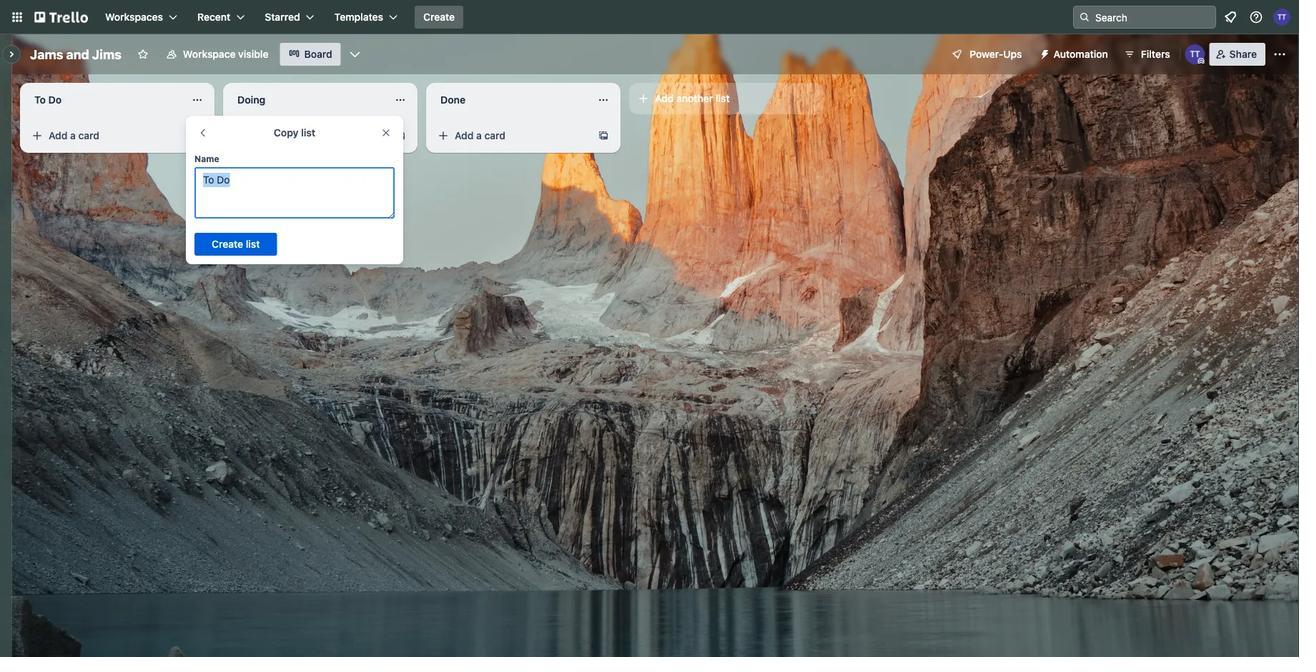 Task type: describe. For each thing, give the bounding box(es) containing it.
terry turtle (terryturtle) image
[[1274, 9, 1291, 26]]

board link
[[280, 43, 341, 66]]

Board name text field
[[23, 43, 129, 66]]

Search field
[[1091, 6, 1216, 28]]

open information menu image
[[1249, 10, 1264, 24]]

visible
[[238, 48, 269, 60]]

2 card from the left
[[281, 130, 303, 142]]

add another list
[[655, 93, 730, 104]]

add a card button for to do
[[26, 124, 186, 147]]

add down done
[[455, 130, 474, 142]]

add a card button for done
[[432, 124, 592, 147]]

add a card button for doing
[[229, 124, 389, 147]]

starred
[[265, 11, 300, 23]]

copy list
[[274, 127, 315, 139]]

primary element
[[0, 0, 1299, 34]]

terry turtle (terryturtle) image
[[1185, 44, 1206, 64]]

jims
[[92, 46, 121, 62]]

filters button
[[1120, 43, 1175, 66]]

a for to do
[[70, 130, 76, 142]]

to
[[34, 94, 46, 106]]

to do text field containing to do
[[26, 89, 183, 112]]

create from template… image
[[598, 130, 609, 142]]

share
[[1230, 48, 1257, 60]]

1 vertical spatial to do text field
[[195, 167, 395, 219]]

card for to do
[[78, 130, 99, 142]]

create button
[[415, 6, 464, 29]]

copy
[[274, 127, 299, 139]]

automation button
[[1034, 43, 1117, 66]]

2 a from the left
[[273, 130, 279, 142]]

add inside button
[[655, 93, 674, 104]]

Done text field
[[432, 89, 589, 112]]

workspace
[[183, 48, 236, 60]]

and
[[66, 46, 89, 62]]

power-ups
[[970, 48, 1022, 60]]

workspace visible button
[[157, 43, 277, 66]]

jams and jims
[[30, 46, 121, 62]]

add down do
[[49, 130, 68, 142]]

name
[[195, 154, 219, 164]]

filters
[[1141, 48, 1170, 60]]

0 notifications image
[[1222, 9, 1239, 26]]

add another list button
[[629, 83, 824, 114]]



Task type: vqa. For each thing, say whether or not it's contained in the screenshot.
the bottom Pet
no



Task type: locate. For each thing, give the bounding box(es) containing it.
jams
[[30, 46, 63, 62]]

2 horizontal spatial add a card
[[455, 130, 506, 142]]

add a card for to do
[[49, 130, 99, 142]]

add a card down the doing
[[252, 130, 303, 142]]

automation
[[1054, 48, 1108, 60]]

list inside button
[[716, 93, 730, 104]]

add a card
[[49, 130, 99, 142], [252, 130, 303, 142], [455, 130, 506, 142]]

add left another
[[655, 93, 674, 104]]

sm image
[[1034, 43, 1054, 63]]

recent button
[[189, 6, 253, 29]]

add a card button down done text box
[[432, 124, 592, 147]]

customize views image
[[348, 47, 362, 62]]

ups
[[1004, 48, 1022, 60]]

to do text field down copy list
[[195, 167, 395, 219]]

1 horizontal spatial a
[[273, 130, 279, 142]]

0 vertical spatial to do text field
[[26, 89, 183, 112]]

this member is an admin of this board. image
[[1198, 58, 1205, 64]]

done
[[441, 94, 466, 106]]

0 horizontal spatial card
[[78, 130, 99, 142]]

add a card for done
[[455, 130, 506, 142]]

add
[[655, 93, 674, 104], [49, 130, 68, 142], [252, 130, 271, 142], [455, 130, 474, 142]]

add left copy
[[252, 130, 271, 142]]

search image
[[1079, 11, 1091, 23]]

power-
[[970, 48, 1004, 60]]

2 create from template… image from the left
[[395, 130, 406, 142]]

list right copy
[[301, 127, 315, 139]]

1 horizontal spatial list
[[716, 93, 730, 104]]

add a card button down doing text field
[[229, 124, 389, 147]]

share button
[[1210, 43, 1266, 66]]

create from template… image for to do
[[192, 130, 203, 142]]

a for done
[[476, 130, 482, 142]]

1 add a card button from the left
[[26, 124, 186, 147]]

create
[[423, 11, 455, 23]]

do
[[48, 94, 62, 106]]

show menu image
[[1273, 47, 1287, 62]]

Doing text field
[[229, 89, 386, 112]]

star or unstar board image
[[137, 49, 149, 60]]

add a card button
[[26, 124, 186, 147], [229, 124, 389, 147], [432, 124, 592, 147]]

1 create from template… image from the left
[[192, 130, 203, 142]]

2 add a card from the left
[[252, 130, 303, 142]]

back to home image
[[34, 6, 88, 29]]

1 vertical spatial list
[[301, 127, 315, 139]]

list
[[716, 93, 730, 104], [301, 127, 315, 139]]

workspaces
[[105, 11, 163, 23]]

workspace visible
[[183, 48, 269, 60]]

templates button
[[326, 6, 406, 29]]

0 horizontal spatial add a card
[[49, 130, 99, 142]]

create from template… image for doing
[[395, 130, 406, 142]]

doing
[[237, 94, 266, 106]]

another
[[677, 93, 713, 104]]

0 horizontal spatial list
[[301, 127, 315, 139]]

2 horizontal spatial a
[[476, 130, 482, 142]]

workspaces button
[[97, 6, 186, 29]]

switch to… image
[[10, 10, 24, 24]]

0 vertical spatial list
[[716, 93, 730, 104]]

0 horizontal spatial to do text field
[[26, 89, 183, 112]]

0 horizontal spatial add a card button
[[26, 124, 186, 147]]

power-ups button
[[941, 43, 1031, 66]]

3 add a card button from the left
[[432, 124, 592, 147]]

a
[[70, 130, 76, 142], [273, 130, 279, 142], [476, 130, 482, 142]]

1 horizontal spatial add a card
[[252, 130, 303, 142]]

To Do text field
[[26, 89, 183, 112], [195, 167, 395, 219]]

1 card from the left
[[78, 130, 99, 142]]

1 horizontal spatial card
[[281, 130, 303, 142]]

card
[[78, 130, 99, 142], [281, 130, 303, 142], [485, 130, 506, 142]]

1 horizontal spatial create from template… image
[[395, 130, 406, 142]]

2 horizontal spatial add a card button
[[432, 124, 592, 147]]

None submit
[[195, 233, 277, 256]]

0 horizontal spatial a
[[70, 130, 76, 142]]

3 a from the left
[[476, 130, 482, 142]]

add a card down done
[[455, 130, 506, 142]]

0 horizontal spatial create from template… image
[[192, 130, 203, 142]]

templates
[[334, 11, 383, 23]]

1 add a card from the left
[[49, 130, 99, 142]]

1 horizontal spatial to do text field
[[195, 167, 395, 219]]

1 a from the left
[[70, 130, 76, 142]]

to do
[[34, 94, 62, 106]]

add a card down do
[[49, 130, 99, 142]]

create from template… image
[[192, 130, 203, 142], [395, 130, 406, 142]]

to do text field down the jims
[[26, 89, 183, 112]]

recent
[[197, 11, 230, 23]]

2 add a card button from the left
[[229, 124, 389, 147]]

1 horizontal spatial add a card button
[[229, 124, 389, 147]]

starred button
[[256, 6, 323, 29]]

add a card button down do
[[26, 124, 186, 147]]

board
[[304, 48, 332, 60]]

card for done
[[485, 130, 506, 142]]

3 card from the left
[[485, 130, 506, 142]]

2 horizontal spatial card
[[485, 130, 506, 142]]

3 add a card from the left
[[455, 130, 506, 142]]

list right another
[[716, 93, 730, 104]]



